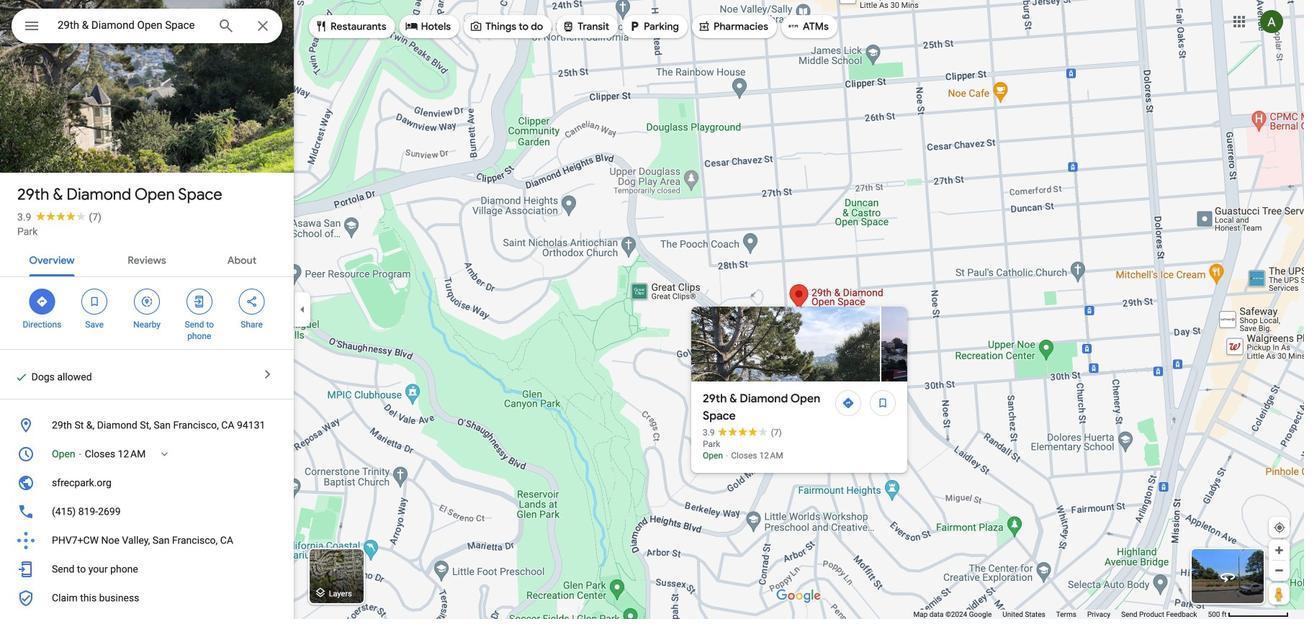 Task type: vqa. For each thing, say whether or not it's contained in the screenshot.
field inside 29th & Diamond Open Space field
yes



Task type: locate. For each thing, give the bounding box(es) containing it.
google maps element
[[0, 0, 1305, 620]]

show open hours for the week image
[[158, 448, 171, 461]]

2 photo image from the left
[[882, 307, 1070, 382]]

7 reviews element
[[89, 211, 102, 223]]

show your location image
[[1274, 522, 1287, 535]]

1 photo image from the left
[[692, 307, 880, 382]]

tab list
[[0, 242, 294, 277]]

street view image
[[1220, 568, 1237, 586]]

None field
[[58, 17, 206, 34]]

0 horizontal spatial photo image
[[692, 307, 880, 382]]

actions for 29th & diamond open space region
[[0, 277, 294, 349]]

1 horizontal spatial photo image
[[882, 307, 1070, 382]]

information for 29th & diamond open space region
[[0, 408, 294, 620]]

None search field
[[12, 9, 282, 48]]

photo of 29th & diamond open space image
[[0, 0, 294, 272]]

show street view coverage image
[[1269, 584, 1290, 605]]

29th & Diamond Open Space field
[[12, 9, 282, 48]]

3.9 stars 7 reviews image
[[703, 427, 782, 439]]

29th & diamond open space tooltip
[[692, 307, 1305, 473]]

copy address image
[[261, 419, 274, 432]]

photo image
[[692, 307, 880, 382], [882, 307, 1070, 382]]

dogs allowed group
[[9, 370, 92, 385]]



Task type: describe. For each thing, give the bounding box(es) containing it.
none field inside 29th & diamond open space field
[[58, 17, 206, 34]]

zoom out image
[[1274, 566, 1285, 576]]

park element
[[703, 439, 721, 450]]

none search field inside google maps element
[[12, 9, 282, 48]]

29th & diamond open space main content
[[0, 0, 294, 620]]

29th & diamond open space element
[[703, 390, 831, 425]]

collapse side panel image
[[295, 302, 310, 318]]

tab list inside google maps element
[[0, 242, 294, 277]]

google account: augustus odena  
(augustus@adept.ai) image
[[1261, 10, 1284, 33]]

zoom in image
[[1274, 545, 1285, 556]]

3.9 stars image
[[31, 211, 89, 221]]

hours image
[[17, 446, 35, 463]]



